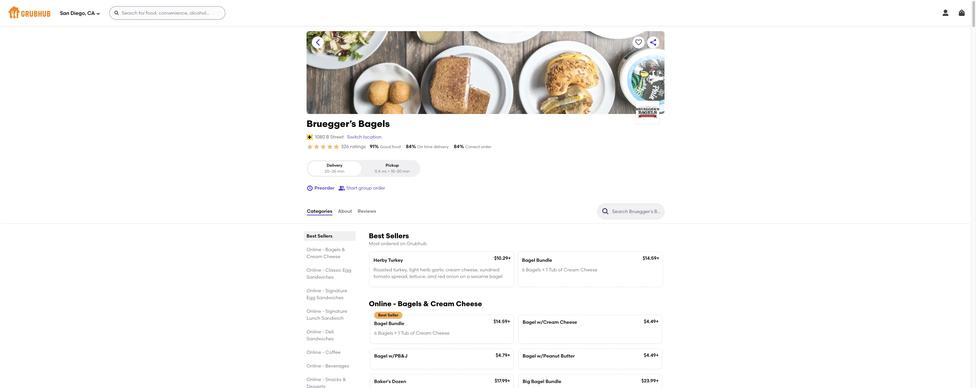 Task type: vqa. For each thing, say whether or not it's contained in the screenshot.
was inside the 80 Order was correct
no



Task type: locate. For each thing, give the bounding box(es) containing it.
- up sandwich
[[322, 309, 324, 314]]

grubhub
[[407, 241, 427, 247]]

best up online - bagels & cream cheese tab
[[307, 233, 317, 239]]

light
[[409, 267, 419, 273]]

0 horizontal spatial bagel bundle
[[374, 321, 404, 327]]

svg image
[[958, 9, 966, 17], [114, 10, 119, 16]]

$14.59
[[643, 256, 657, 261], [494, 319, 507, 325]]

online left classic
[[307, 267, 321, 273]]

$4.79 +
[[496, 353, 510, 358]]

$4.49
[[644, 319, 656, 325], [644, 353, 656, 358]]

0 vertical spatial 6
[[522, 267, 525, 273]]

1 horizontal spatial min
[[403, 169, 410, 174]]

signature for sandwiches
[[325, 288, 347, 294]]

signature inside online - signature lunch sandwich
[[325, 309, 347, 314]]

san
[[60, 10, 69, 16]]

best sellers tab
[[307, 233, 353, 240]]

0 horizontal spatial 6 bagels + 1 tub of cream cheese
[[374, 330, 450, 336]]

1 84 from the left
[[406, 144, 412, 149]]

84 right delivery
[[454, 144, 460, 149]]

1 vertical spatial 6 bagels + 1 tub of cream cheese
[[374, 330, 450, 336]]

& down and
[[423, 300, 429, 308]]

signature inside online - signature egg sandwiches
[[325, 288, 347, 294]]

bagel right $10.29 +
[[522, 258, 535, 263]]

bagel left w/cream
[[523, 320, 536, 325]]

& inside tab
[[342, 247, 345, 253]]

1 vertical spatial on
[[460, 274, 466, 279]]

0 vertical spatial 6 bagels + 1 tub of cream cheese
[[522, 267, 598, 273]]

sandwiches for signature
[[316, 295, 344, 301]]

online up best seller
[[369, 300, 392, 308]]

sellers inside tab
[[318, 233, 332, 239]]

1 horizontal spatial $14.59 +
[[643, 256, 659, 261]]

1 vertical spatial egg
[[307, 295, 315, 301]]

cream
[[307, 254, 322, 260], [564, 267, 579, 273], [431, 300, 454, 308], [416, 330, 431, 336]]

cream inside tab
[[307, 254, 322, 260]]

bagel left 'w/pb&j'
[[374, 353, 387, 359]]

street
[[330, 134, 344, 140]]

sandwiches inside 'online - classic egg sandwiches'
[[307, 274, 334, 280]]

0 vertical spatial sandwiches
[[307, 274, 334, 280]]

seller
[[388, 313, 398, 318]]

herb
[[420, 267, 431, 273]]

0 vertical spatial &
[[342, 247, 345, 253]]

bagels
[[358, 118, 390, 129], [325, 247, 341, 253], [526, 267, 541, 273], [398, 300, 422, 308], [378, 330, 393, 336]]

2 vertical spatial bundle
[[546, 379, 561, 385]]

order right group
[[373, 185, 385, 191]]

$4.49 + for bagel w/cream cheese
[[644, 319, 659, 325]]

sandwiches inside online - deli sandwiches
[[307, 336, 334, 342]]

sellers up online - bagels & cream cheese tab
[[318, 233, 332, 239]]

$4.49 for bagel w/cream cheese
[[644, 319, 656, 325]]

online - bagels & cream cheese
[[307, 247, 345, 260], [369, 300, 482, 308]]

online - bagels & cream cheese inside online - bagels & cream cheese tab
[[307, 247, 345, 260]]

& inside online - snacks & desserts
[[343, 377, 346, 383]]

- inside online - deli sandwiches
[[322, 329, 324, 335]]

326 ratings
[[341, 144, 366, 149]]

1 horizontal spatial on
[[460, 274, 466, 279]]

sellers up ordered
[[386, 232, 409, 240]]

sandwiches down deli
[[307, 336, 334, 342]]

$10.29 +
[[494, 256, 511, 261]]

on inside best sellers most ordered on grubhub
[[400, 241, 406, 247]]

1 horizontal spatial egg
[[343, 267, 351, 273]]

online - deli sandwiches
[[307, 329, 334, 342]]

1 vertical spatial signature
[[325, 309, 347, 314]]

online down online - coffee
[[307, 363, 321, 369]]

order right the correct
[[481, 145, 491, 149]]

0 horizontal spatial 84
[[406, 144, 412, 149]]

butter
[[561, 353, 575, 359]]

min inside the delivery 20–35 min
[[337, 169, 344, 174]]

2 vertical spatial &
[[343, 377, 346, 383]]

online - signature egg sandwiches
[[307, 288, 347, 301]]

correct
[[465, 145, 480, 149]]

- inside online - snacks & desserts
[[322, 377, 324, 383]]

0 vertical spatial $4.49
[[644, 319, 656, 325]]

of
[[558, 267, 563, 273], [410, 330, 415, 336]]

0.4
[[375, 169, 381, 174]]

bagel
[[522, 258, 535, 263], [523, 320, 536, 325], [374, 321, 387, 327], [374, 353, 387, 359], [523, 353, 536, 359], [531, 379, 544, 385]]

1 vertical spatial order
[[373, 185, 385, 191]]

- left deli
[[322, 329, 324, 335]]

on left a
[[460, 274, 466, 279]]

a
[[467, 274, 470, 279]]

- left classic
[[322, 267, 324, 273]]

good food
[[380, 145, 401, 149]]

1 vertical spatial bundle
[[389, 321, 404, 327]]

best
[[369, 232, 384, 240], [307, 233, 317, 239], [378, 313, 387, 318]]

0 horizontal spatial svg image
[[114, 10, 119, 16]]

84 left on at the left top of the page
[[406, 144, 412, 149]]

save this restaurant image
[[635, 38, 643, 46]]

signature down online - classic egg sandwiches tab
[[325, 288, 347, 294]]

online - bagels & cream cheese tab
[[307, 246, 353, 260]]

0 horizontal spatial sellers
[[318, 233, 332, 239]]

- inside online - signature lunch sandwich
[[322, 309, 324, 314]]

online
[[307, 247, 321, 253], [307, 267, 321, 273], [307, 288, 321, 294], [369, 300, 392, 308], [307, 309, 321, 314], [307, 329, 321, 335], [307, 350, 321, 355], [307, 363, 321, 369], [307, 377, 321, 383]]

- for online - beverages tab
[[322, 363, 324, 369]]

1 horizontal spatial $14.59
[[643, 256, 657, 261]]

1 $4.49 from the top
[[644, 319, 656, 325]]

star icon image
[[307, 144, 313, 150], [313, 144, 320, 150], [320, 144, 326, 150], [326, 144, 333, 150], [333, 144, 340, 150]]

1 horizontal spatial 1
[[546, 267, 548, 273]]

sellers inside best sellers most ordered on grubhub
[[386, 232, 409, 240]]

online - bagels & cream cheese down and
[[369, 300, 482, 308]]

online inside online - deli sandwiches
[[307, 329, 321, 335]]

2 signature from the top
[[325, 309, 347, 314]]

- left coffee at bottom left
[[322, 350, 324, 355]]

delivery 20–35 min
[[325, 163, 344, 174]]

0 horizontal spatial $14.59
[[494, 319, 507, 325]]

- up desserts
[[322, 377, 324, 383]]

& down best sellers tab
[[342, 247, 345, 253]]

- inside online - signature egg sandwiches
[[322, 288, 324, 294]]

0 horizontal spatial tub
[[401, 330, 409, 336]]

online up desserts
[[307, 377, 321, 383]]

1 min from the left
[[337, 169, 344, 174]]

0 horizontal spatial $14.59 +
[[494, 319, 510, 325]]

online down best sellers
[[307, 247, 321, 253]]

326
[[341, 144, 349, 149]]

& right the snacks
[[343, 377, 346, 383]]

0 vertical spatial bundle
[[536, 258, 552, 263]]

best for best sellers
[[307, 233, 317, 239]]

ratings
[[350, 144, 366, 149]]

1 horizontal spatial bagel bundle
[[522, 258, 552, 263]]

1 vertical spatial $4.49 +
[[644, 353, 659, 358]]

tub
[[549, 267, 557, 273], [401, 330, 409, 336]]

0 vertical spatial bagel bundle
[[522, 258, 552, 263]]

1 horizontal spatial order
[[481, 145, 491, 149]]

best inside best sellers tab
[[307, 233, 317, 239]]

signature
[[325, 288, 347, 294], [325, 309, 347, 314]]

0 horizontal spatial min
[[337, 169, 344, 174]]

0 horizontal spatial 6
[[374, 330, 377, 336]]

egg for online - classic egg sandwiches
[[343, 267, 351, 273]]

10–20
[[391, 169, 402, 174]]

good
[[380, 145, 391, 149]]

- inside 'online - classic egg sandwiches'
[[322, 267, 324, 273]]

1 vertical spatial tub
[[401, 330, 409, 336]]

min
[[337, 169, 344, 174], [403, 169, 410, 174]]

2 84 from the left
[[454, 144, 460, 149]]

tomato
[[374, 274, 390, 279]]

0 horizontal spatial egg
[[307, 295, 315, 301]]

online inside online - snacks & desserts
[[307, 377, 321, 383]]

0 vertical spatial on
[[400, 241, 406, 247]]

$4.79
[[496, 353, 507, 358]]

1 vertical spatial sandwiches
[[316, 295, 344, 301]]

$4.49 +
[[644, 319, 659, 325], [644, 353, 659, 358]]

- down online - coffee
[[322, 363, 324, 369]]

big bagel bundle
[[523, 379, 561, 385]]

2 star icon image from the left
[[313, 144, 320, 150]]

online inside 'online - classic egg sandwiches'
[[307, 267, 321, 273]]

1 vertical spatial bagel bundle
[[374, 321, 404, 327]]

0 vertical spatial signature
[[325, 288, 347, 294]]

min right 10–20
[[403, 169, 410, 174]]

sellers
[[386, 232, 409, 240], [318, 233, 332, 239]]

online inside online - beverages tab
[[307, 363, 321, 369]]

1 horizontal spatial of
[[558, 267, 563, 273]]

2 min from the left
[[403, 169, 410, 174]]

0 vertical spatial of
[[558, 267, 563, 273]]

min inside pickup 0.4 mi • 10–20 min
[[403, 169, 410, 174]]

sesame
[[471, 274, 488, 279]]

bundle
[[536, 258, 552, 263], [389, 321, 404, 327], [546, 379, 561, 385]]

best sellers most ordered on grubhub
[[369, 232, 427, 247]]

option group
[[307, 160, 420, 177]]

red
[[438, 274, 445, 279]]

+
[[508, 256, 511, 261], [657, 256, 659, 261], [542, 267, 545, 273], [507, 319, 510, 325], [656, 319, 659, 325], [394, 330, 397, 336], [507, 353, 510, 358], [656, 353, 659, 358], [507, 378, 510, 384], [656, 378, 659, 384]]

- down 'online - classic egg sandwiches'
[[322, 288, 324, 294]]

best up the most
[[369, 232, 384, 240]]

1 vertical spatial 1
[[398, 330, 400, 336]]

online for online - beverages tab
[[307, 363, 321, 369]]

sundried
[[480, 267, 499, 273]]

online inside online - signature egg sandwiches
[[307, 288, 321, 294]]

online - coffee tab
[[307, 349, 353, 356]]

&
[[342, 247, 345, 253], [423, 300, 429, 308], [343, 377, 346, 383]]

egg inside online - signature egg sandwiches
[[307, 295, 315, 301]]

online - snacks & desserts
[[307, 377, 346, 388]]

0 vertical spatial egg
[[343, 267, 351, 273]]

signature up sandwich
[[325, 309, 347, 314]]

2 $4.49 + from the top
[[644, 353, 659, 358]]

1 vertical spatial $14.59 +
[[494, 319, 510, 325]]

2 $4.49 from the top
[[644, 353, 656, 358]]

0 horizontal spatial of
[[410, 330, 415, 336]]

1 horizontal spatial svg image
[[307, 185, 313, 192]]

1 $4.49 + from the top
[[644, 319, 659, 325]]

84 for correct order
[[454, 144, 460, 149]]

online up the lunch at bottom left
[[307, 309, 321, 314]]

order
[[481, 145, 491, 149], [373, 185, 385, 191]]

on
[[400, 241, 406, 247], [460, 274, 466, 279]]

1 horizontal spatial 84
[[454, 144, 460, 149]]

online down the lunch at bottom left
[[307, 329, 321, 335]]

egg inside 'online - classic egg sandwiches'
[[343, 267, 351, 273]]

about button
[[338, 200, 352, 223]]

- for online - classic egg sandwiches tab
[[322, 267, 324, 273]]

0 horizontal spatial on
[[400, 241, 406, 247]]

sandwiches down classic
[[307, 274, 334, 280]]

6 bagels + 1 tub of cream cheese
[[522, 267, 598, 273], [374, 330, 450, 336]]

1 vertical spatial of
[[410, 330, 415, 336]]

0 horizontal spatial order
[[373, 185, 385, 191]]

min down delivery
[[337, 169, 344, 174]]

0 horizontal spatial online - bagels & cream cheese
[[307, 247, 345, 260]]

1 horizontal spatial tub
[[549, 267, 557, 273]]

online - bagels & cream cheese down best sellers tab
[[307, 247, 345, 260]]

herby
[[374, 258, 387, 263]]

bagel bundle
[[522, 258, 552, 263], [374, 321, 404, 327]]

svg image
[[942, 9, 950, 17], [96, 11, 100, 15], [307, 185, 313, 192]]

ca
[[87, 10, 95, 16]]

online down online - deli sandwiches
[[307, 350, 321, 355]]

egg up the lunch at bottom left
[[307, 295, 315, 301]]

dozen
[[392, 379, 406, 385]]

1 horizontal spatial sellers
[[386, 232, 409, 240]]

bagel down best seller
[[374, 321, 387, 327]]

on right ordered
[[400, 241, 406, 247]]

egg for online - signature egg sandwiches
[[307, 295, 315, 301]]

1 vertical spatial $4.49
[[644, 353, 656, 358]]

cheese inside online - bagels & cream cheese tab
[[323, 254, 340, 260]]

1 vertical spatial 6
[[374, 330, 377, 336]]

onion
[[446, 274, 459, 279]]

start
[[346, 185, 357, 191]]

1 vertical spatial &
[[423, 300, 429, 308]]

4 star icon image from the left
[[326, 144, 333, 150]]

option group containing delivery 20–35 min
[[307, 160, 420, 177]]

switch
[[347, 134, 362, 140]]

online inside online - signature lunch sandwich
[[307, 309, 321, 314]]

1
[[546, 267, 548, 273], [398, 330, 400, 336]]

best inside best sellers most ordered on grubhub
[[369, 232, 384, 240]]

- down best sellers
[[322, 247, 324, 253]]

0 vertical spatial online - bagels & cream cheese
[[307, 247, 345, 260]]

online down 'online - classic egg sandwiches'
[[307, 288, 321, 294]]

online inside 'online - bagels & cream cheese'
[[307, 247, 321, 253]]

sandwiches inside online - signature egg sandwiches
[[316, 295, 344, 301]]

sandwiches up online - signature lunch sandwich tab
[[316, 295, 344, 301]]

online for the online - coffee tab
[[307, 350, 321, 355]]

egg right classic
[[343, 267, 351, 273]]

online - snacks & desserts tab
[[307, 376, 353, 388]]

lettuce,
[[410, 274, 426, 279]]

bruegger's bagels logo image
[[636, 106, 659, 118]]

online inside tab
[[307, 350, 321, 355]]

1 horizontal spatial online - bagels & cream cheese
[[369, 300, 482, 308]]

bagel left w/peanut
[[523, 353, 536, 359]]

- for online - bagels & cream cheese tab
[[322, 247, 324, 253]]

switch location
[[347, 134, 382, 140]]

0 vertical spatial $4.49 +
[[644, 319, 659, 325]]

cheese
[[323, 254, 340, 260], [580, 267, 598, 273], [456, 300, 482, 308], [560, 320, 577, 325], [433, 330, 450, 336]]

1 signature from the top
[[325, 288, 347, 294]]

$10.29
[[494, 256, 508, 261]]

2 vertical spatial sandwiches
[[307, 336, 334, 342]]

best left the seller
[[378, 313, 387, 318]]



Task type: describe. For each thing, give the bounding box(es) containing it.
1 horizontal spatial 6 bagels + 1 tub of cream cheese
[[522, 267, 598, 273]]

1 horizontal spatial 6
[[522, 267, 525, 273]]

online - signature lunch sandwich tab
[[307, 308, 353, 322]]

online - signature egg sandwiches tab
[[307, 287, 353, 301]]

on time delivery
[[417, 145, 449, 149]]

- up the seller
[[393, 300, 396, 308]]

categories button
[[307, 200, 333, 223]]

best for best seller
[[378, 313, 387, 318]]

time
[[424, 145, 433, 149]]

baker's
[[374, 379, 391, 385]]

- for online - signature lunch sandwich tab
[[322, 309, 324, 314]]

search icon image
[[602, 208, 610, 215]]

delivery
[[434, 145, 449, 149]]

online - classic egg sandwiches
[[307, 267, 351, 280]]

start group order
[[346, 185, 385, 191]]

pickup
[[386, 163, 399, 168]]

- for the online - coffee tab
[[322, 350, 324, 355]]

most
[[369, 241, 380, 247]]

turkey,
[[393, 267, 408, 273]]

1 star icon image from the left
[[307, 144, 313, 150]]

baker's dozen
[[374, 379, 406, 385]]

sellers for best sellers most ordered on grubhub
[[386, 232, 409, 240]]

online for online - classic egg sandwiches tab
[[307, 267, 321, 273]]

Search Bruegger's Bagels search field
[[612, 209, 662, 215]]

desserts
[[307, 384, 326, 388]]

about
[[338, 208, 352, 214]]

0 vertical spatial $14.59
[[643, 256, 657, 261]]

1080 b street
[[315, 134, 344, 140]]

preorder
[[315, 185, 334, 191]]

turkey
[[388, 258, 403, 263]]

bagels inside 'online - bagels & cream cheese'
[[325, 247, 341, 253]]

b
[[326, 134, 329, 140]]

ordered
[[381, 241, 399, 247]]

san diego, ca
[[60, 10, 95, 16]]

beverages
[[325, 363, 349, 369]]

online - classic egg sandwiches tab
[[307, 267, 353, 281]]

- for online - signature egg sandwiches tab
[[322, 288, 324, 294]]

- for online - snacks & desserts 'tab'
[[322, 377, 324, 383]]

deli
[[325, 329, 334, 335]]

online - coffee
[[307, 350, 341, 355]]

sandwiches for classic
[[307, 274, 334, 280]]

w/pb&j
[[389, 353, 408, 359]]

online - beverages
[[307, 363, 349, 369]]

food
[[392, 145, 401, 149]]

people icon image
[[338, 185, 345, 192]]

herby turkey
[[374, 258, 403, 263]]

online for online - deli sandwiches 'tab'
[[307, 329, 321, 335]]

91
[[370, 144, 374, 149]]

signature for sandwich
[[325, 309, 347, 314]]

classic
[[325, 267, 342, 273]]

roasted turkey, light herb garlic cream cheese, sundried tomato spread, lettuce, and red onion on a sesame bagel
[[374, 267, 503, 279]]

reviews
[[358, 208, 376, 214]]

$23.99 +
[[642, 378, 659, 384]]

2 horizontal spatial svg image
[[942, 9, 950, 17]]

sellers for best sellers
[[318, 233, 332, 239]]

coffee
[[325, 350, 341, 355]]

5 star icon image from the left
[[333, 144, 340, 150]]

online - beverages tab
[[307, 363, 353, 370]]

- for online - deli sandwiches 'tab'
[[322, 329, 324, 335]]

1 vertical spatial online - bagels & cream cheese
[[369, 300, 482, 308]]

$17.99 +
[[495, 378, 510, 384]]

preorder button
[[307, 182, 334, 194]]

0 horizontal spatial 1
[[398, 330, 400, 336]]

$4.49 for bagel w/peanut butter
[[644, 353, 656, 358]]

0 vertical spatial 1
[[546, 267, 548, 273]]

order inside button
[[373, 185, 385, 191]]

& for online - bagels & cream cheese tab
[[342, 247, 345, 253]]

online for online - snacks & desserts 'tab'
[[307, 377, 321, 383]]

1080
[[315, 134, 325, 140]]

cheese,
[[461, 267, 479, 273]]

switch location button
[[347, 133, 382, 141]]

caret left icon image
[[314, 38, 322, 46]]

location
[[363, 134, 382, 140]]

$4.49 + for bagel w/peanut butter
[[644, 353, 659, 358]]

20–35
[[325, 169, 336, 174]]

garlic
[[432, 267, 444, 273]]

84 for on time delivery
[[406, 144, 412, 149]]

snacks
[[325, 377, 341, 383]]

big
[[523, 379, 530, 385]]

share icon image
[[649, 38, 657, 46]]

online - signature lunch sandwich
[[307, 309, 347, 321]]

spread,
[[391, 274, 408, 279]]

online for online - bagels & cream cheese tab
[[307, 247, 321, 253]]

on
[[417, 145, 423, 149]]

online for online - signature egg sandwiches tab
[[307, 288, 321, 294]]

mi
[[382, 169, 387, 174]]

bagel
[[490, 274, 503, 279]]

svg image inside preorder button
[[307, 185, 313, 192]]

subscription pass image
[[307, 135, 313, 140]]

bruegger's
[[307, 118, 356, 129]]

& for online - snacks & desserts 'tab'
[[343, 377, 346, 383]]

sandwich
[[321, 316, 344, 321]]

roasted
[[374, 267, 392, 273]]

diego,
[[71, 10, 86, 16]]

0 vertical spatial tub
[[549, 267, 557, 273]]

delivery
[[327, 163, 342, 168]]

bagel w/peanut butter
[[523, 353, 575, 359]]

bagel right big
[[531, 379, 544, 385]]

online for online - signature lunch sandwich tab
[[307, 309, 321, 314]]

categories
[[307, 208, 332, 214]]

•
[[388, 169, 390, 174]]

bagel w/pb&j
[[374, 353, 408, 359]]

and
[[428, 274, 437, 279]]

save this restaurant button
[[633, 36, 645, 48]]

best sellers
[[307, 233, 332, 239]]

reviews button
[[357, 200, 376, 223]]

1080 b street button
[[315, 133, 344, 141]]

1 vertical spatial $14.59
[[494, 319, 507, 325]]

0 horizontal spatial svg image
[[96, 11, 100, 15]]

group
[[358, 185, 372, 191]]

main navigation navigation
[[0, 0, 971, 26]]

cream
[[446, 267, 460, 273]]

pickup 0.4 mi • 10–20 min
[[375, 163, 410, 174]]

1 horizontal spatial svg image
[[958, 9, 966, 17]]

0 vertical spatial order
[[481, 145, 491, 149]]

0 vertical spatial $14.59 +
[[643, 256, 659, 261]]

bruegger's bagels
[[307, 118, 390, 129]]

w/peanut
[[537, 353, 560, 359]]

best for best sellers most ordered on grubhub
[[369, 232, 384, 240]]

$23.99
[[642, 378, 656, 384]]

correct order
[[465, 145, 491, 149]]

on inside roasted turkey, light herb garlic cream cheese, sundried tomato spread, lettuce, and red onion on a sesame bagel
[[460, 274, 466, 279]]

online - deli sandwiches tab
[[307, 328, 353, 342]]

Search for food, convenience, alcohol... search field
[[109, 6, 225, 20]]

best seller
[[378, 313, 398, 318]]

3 star icon image from the left
[[320, 144, 326, 150]]



